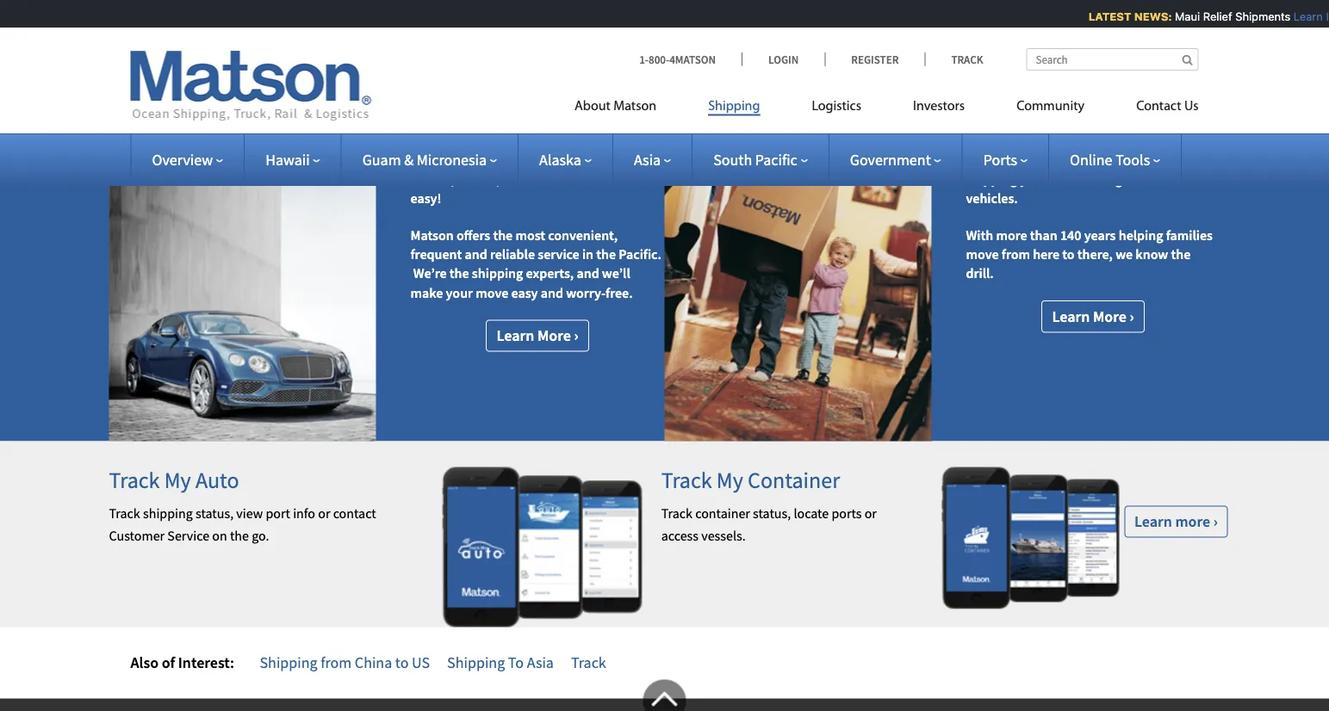 Task type: vqa. For each thing, say whether or not it's contained in the screenshot.
Hours
no



Task type: describe. For each thing, give the bounding box(es) containing it.
1-800-4matson
[[640, 52, 716, 66]]

free.
[[606, 285, 633, 302]]

info
[[293, 506, 315, 523]]

to inside "with more than 140 years helping families move from here to there, we know the drill."
[[1063, 246, 1075, 264]]

track shipping status, view port info or contact customer service on the go.
[[109, 506, 376, 545]]

about matson link
[[575, 91, 683, 126]]

service
[[538, 246, 580, 264]]

to for us
[[395, 654, 409, 674]]

online tools link
[[1070, 150, 1161, 169]]

vehicles.
[[966, 190, 1018, 208]]

government
[[850, 150, 931, 169]]

government link
[[850, 150, 942, 169]]

track for the topmost the track 'link'
[[952, 52, 984, 66]]

drill.
[[966, 266, 994, 283]]

track my container app shown on mobile phone. image
[[942, 468, 1120, 611]]

matson inside matson offers the most convenient, frequent and reliable service in the pacific. we're the shipping experts, and we'll make your move easy and worry-free.
[[411, 227, 454, 244]]

customer
[[109, 528, 165, 545]]

2 horizontal spatial ›
[[1214, 513, 1218, 532]]

investors link
[[888, 91, 991, 126]]

matson inside top menu navigation
[[614, 100, 657, 113]]

ports
[[832, 506, 862, 523]]

also
[[131, 654, 159, 674]]

or inside track shipping status, view port info or contact customer service on the go.
[[318, 506, 330, 523]]

south pacific link
[[714, 150, 808, 169]]

shipping for shipping your vehicle to the west coast, hawaii, alaska, guam or micronesia is easy!
[[411, 152, 464, 169]]

ship your vehicle
[[411, 115, 571, 143]]

the up reliable
[[493, 227, 513, 244]]

ports
[[984, 150, 1018, 169]]

overview
[[152, 150, 213, 169]]

us
[[1042, 152, 1056, 169]]

shipping to asia link
[[447, 654, 554, 674]]

login
[[769, 52, 799, 66]]

0 horizontal spatial of
[[162, 654, 175, 674]]

login link
[[742, 52, 825, 66]]

household
[[1085, 115, 1187, 143]]

0 vertical spatial track link
[[925, 52, 984, 66]]

0 horizontal spatial asia
[[527, 654, 554, 674]]

your for moving
[[1039, 115, 1081, 143]]

convenient,
[[548, 227, 618, 244]]

track for track container status, locate ports or access vessels.
[[662, 506, 693, 523]]

offers
[[457, 227, 491, 244]]

children playing with matson household shipping box. image
[[665, 81, 932, 442]]

pacific
[[756, 150, 798, 169]]

your inside shipping your vehicle to the west coast, hawaii, alaska, guam or micronesia is easy!
[[466, 152, 493, 169]]

locate
[[794, 506, 829, 523]]

4matson
[[670, 52, 716, 66]]

know
[[1136, 246, 1169, 264]]

moving your household
[[966, 115, 1187, 143]]

container
[[696, 506, 751, 523]]

hawaii,
[[411, 171, 455, 188]]

container
[[748, 467, 840, 495]]

more inside "with more than 140 years helping families move from here to there, we know the drill."
[[997, 227, 1028, 244]]

learn more › for vehicle
[[497, 327, 579, 346]]

status, for container
[[753, 506, 791, 523]]

contact us link
[[1111, 91, 1199, 126]]

register
[[852, 52, 899, 66]]

view
[[236, 506, 263, 523]]

out
[[1149, 152, 1170, 169]]

0 horizontal spatial guam
[[363, 150, 401, 169]]

families
[[1167, 227, 1213, 244]]

shipping inside matson offers the most convenient, frequent and reliable service in the pacific. we're the shipping experts, and we'll make your move easy and worry-free.
[[472, 266, 523, 283]]

household
[[1050, 171, 1113, 188]]

logistics
[[812, 100, 862, 113]]

1 vertical spatial track link
[[571, 654, 606, 674]]

china
[[355, 654, 392, 674]]

the inside "with more than 140 years helping families move from here to there, we know the drill."
[[1172, 246, 1191, 264]]

latest
[[1084, 10, 1127, 23]]

search image
[[1183, 54, 1193, 65]]

with
[[966, 227, 994, 244]]

contact
[[333, 506, 376, 523]]

also of interest:
[[131, 654, 234, 674]]

micronesia inside shipping your vehicle to the west coast, hawaii, alaska, guam or micronesia is easy!
[[556, 171, 621, 188]]

most
[[516, 227, 546, 244]]

we're
[[413, 266, 447, 283]]

1-800-4matson link
[[640, 52, 742, 66]]

make
[[411, 285, 443, 302]]

in
[[583, 246, 594, 264]]

shipments
[[1231, 10, 1287, 23]]

1 vertical spatial from
[[321, 654, 352, 674]]

pacific.
[[619, 246, 662, 264]]

guam & micronesia
[[363, 150, 487, 169]]

vehicle
[[504, 115, 571, 143]]

alaska
[[540, 150, 582, 169]]

and down in at the top left of the page
[[577, 266, 600, 283]]

years
[[1085, 227, 1116, 244]]

frequent
[[411, 246, 462, 264]]

coast,
[[610, 152, 647, 169]]

track my container link
[[662, 467, 840, 495]]

moving
[[966, 115, 1034, 143]]

0 horizontal spatial micronesia
[[417, 150, 487, 169]]

shipping from china to us link
[[260, 654, 430, 674]]

matson offers the most convenient, frequent and reliable service in the pacific. we're the shipping experts, and we'll make your move easy and worry-free.
[[411, 227, 662, 302]]

my for container
[[717, 467, 744, 495]]

shipping from china to us
[[260, 654, 430, 674]]

on
[[212, 528, 227, 545]]

west
[[579, 152, 607, 169]]

Search search field
[[1027, 48, 1199, 71]]

hawaii
[[266, 150, 310, 169]]

and down offers at top left
[[465, 246, 488, 264]]

investors
[[914, 100, 965, 113]]

us
[[1185, 100, 1199, 113]]

relief
[[1199, 10, 1228, 23]]

track for the track 'link' to the bottom
[[571, 654, 606, 674]]

hawaii link
[[266, 150, 320, 169]]

moving?  let us take the hassle out of shipping your household goods and vehicles.
[[966, 152, 1184, 208]]



Task type: locate. For each thing, give the bounding box(es) containing it.
logistics link
[[786, 91, 888, 126]]

my left auto
[[164, 467, 191, 495]]

2 horizontal spatial or
[[865, 506, 877, 523]]

shipping up south
[[709, 100, 760, 113]]

move left easy
[[476, 285, 509, 302]]

learn more › for household
[[1053, 307, 1135, 327]]

1 horizontal spatial to
[[541, 152, 553, 169]]

track container status, locate ports or access vessels.
[[662, 506, 877, 545]]

shipping your vehicle to the west coast, hawaii, alaska, guam or micronesia is easy!
[[411, 152, 647, 208]]

status, up on
[[196, 506, 234, 523]]

ports link
[[984, 150, 1028, 169]]

moving?
[[966, 152, 1015, 169]]

here
[[1033, 246, 1060, 264]]

1 my from the left
[[164, 467, 191, 495]]

matson right about
[[614, 100, 657, 113]]

move inside matson offers the most convenient, frequent and reliable service in the pacific. we're the shipping experts, and we'll make your move easy and worry-free.
[[476, 285, 509, 302]]

access
[[662, 528, 699, 545]]

track my auto
[[109, 467, 239, 495]]

track for track my auto
[[109, 467, 160, 495]]

shipping for shipping from china to us
[[260, 654, 318, 674]]

0 horizontal spatial or
[[318, 506, 330, 523]]

guam left "&"
[[363, 150, 401, 169]]

2 vertical spatial shipping
[[143, 506, 193, 523]]

track link up investors
[[925, 52, 984, 66]]

shipping inside top menu navigation
[[709, 100, 760, 113]]

we
[[1116, 246, 1133, 264]]

to
[[508, 654, 524, 674]]

hassle
[[1109, 152, 1147, 169]]

track for track my container
[[662, 467, 712, 495]]

0 horizontal spatial track link
[[571, 654, 606, 674]]

and down experts,
[[541, 285, 564, 302]]

to down 140
[[1063, 246, 1075, 264]]

take
[[1058, 152, 1084, 169]]

m
[[1322, 10, 1330, 23]]

your down us
[[1021, 171, 1048, 188]]

0 horizontal spatial move
[[476, 285, 509, 302]]

0 vertical spatial to
[[541, 152, 553, 169]]

status, inside the 'track container status, locate ports or access vessels.'
[[753, 506, 791, 523]]

shipping inside shipping your vehicle to the west coast, hawaii, alaska, guam or micronesia is easy!
[[411, 152, 464, 169]]

0 horizontal spatial shipping
[[143, 506, 193, 523]]

1 horizontal spatial move
[[966, 246, 999, 264]]

2 vertical spatial to
[[395, 654, 409, 674]]

› for vehicle
[[574, 327, 579, 346]]

2 status, from the left
[[753, 506, 791, 523]]

to right vehicle
[[541, 152, 553, 169]]

1 horizontal spatial matson
[[614, 100, 657, 113]]

of right also
[[162, 654, 175, 674]]

0 vertical spatial your
[[466, 152, 493, 169]]

footer
[[0, 681, 1330, 712]]

your
[[466, 152, 493, 169], [1021, 171, 1048, 188], [446, 285, 473, 302]]

0 horizontal spatial status,
[[196, 506, 234, 523]]

1 horizontal spatial micronesia
[[556, 171, 621, 188]]

community
[[1017, 100, 1085, 113]]

service
[[168, 528, 210, 545]]

my up container
[[717, 467, 744, 495]]

0 horizontal spatial my
[[164, 467, 191, 495]]

to inside shipping your vehicle to the west coast, hawaii, alaska, guam or micronesia is easy!
[[541, 152, 553, 169]]

with more than 140 years helping families move from here to there, we know the drill.
[[966, 227, 1213, 283]]

› for household
[[1130, 307, 1135, 327]]

1 vertical spatial of
[[162, 654, 175, 674]]

helping
[[1119, 227, 1164, 244]]

my for auto
[[164, 467, 191, 495]]

800-
[[649, 52, 670, 66]]

shipping link
[[683, 91, 786, 126]]

overview link
[[152, 150, 223, 169]]

contact us
[[1137, 100, 1199, 113]]

1 status, from the left
[[196, 506, 234, 523]]

0 vertical spatial from
[[1002, 246, 1031, 264]]

1 horizontal spatial asia
[[634, 150, 661, 169]]

0 vertical spatial micronesia
[[417, 150, 487, 169]]

status, for auto
[[196, 506, 234, 523]]

car ready to be transported on matson ship. image
[[109, 81, 376, 442]]

or
[[541, 171, 554, 188], [318, 506, 330, 523], [865, 506, 877, 523]]

auto
[[196, 467, 239, 495]]

shipping left 'to'
[[447, 654, 505, 674]]

to left us
[[395, 654, 409, 674]]

alaska,
[[458, 171, 500, 188]]

learn more › link for household
[[1042, 301, 1145, 333]]

experts,
[[526, 266, 574, 283]]

or right ports
[[865, 506, 877, 523]]

top menu navigation
[[575, 91, 1199, 126]]

the inside track shipping status, view port info or contact customer service on the go.
[[230, 528, 249, 545]]

2 my from the left
[[717, 467, 744, 495]]

track link
[[925, 52, 984, 66], [571, 654, 606, 674]]

or right "info"
[[318, 506, 330, 523]]

0 vertical spatial move
[[966, 246, 999, 264]]

track my auto link
[[109, 467, 239, 495]]

0 horizontal spatial your
[[457, 115, 499, 143]]

matson up frequent
[[411, 227, 454, 244]]

0 vertical spatial of
[[1172, 152, 1184, 169]]

asia link
[[634, 150, 671, 169]]

0 vertical spatial shipping
[[966, 171, 1018, 188]]

1 horizontal spatial your
[[1039, 115, 1081, 143]]

0 vertical spatial matson
[[614, 100, 657, 113]]

asia right 'to'
[[527, 654, 554, 674]]

your down community on the top right of page
[[1039, 115, 1081, 143]]

1 horizontal spatial guam
[[503, 171, 538, 188]]

shipping inside track shipping status, view port info or contact customer service on the go.
[[143, 506, 193, 523]]

my
[[164, 467, 191, 495], [717, 467, 744, 495]]

your
[[457, 115, 499, 143], [1039, 115, 1081, 143]]

goods
[[1116, 171, 1152, 188]]

1 vertical spatial asia
[[527, 654, 554, 674]]

shipping for shipping
[[709, 100, 760, 113]]

0 horizontal spatial to
[[395, 654, 409, 674]]

status,
[[196, 506, 234, 523], [753, 506, 791, 523]]

the inside shipping your vehicle to the west coast, hawaii, alaska, guam or micronesia is easy!
[[556, 152, 576, 169]]

your up alaska, in the left of the page
[[466, 152, 493, 169]]

ship
[[411, 115, 453, 143]]

of inside moving?  let us take the hassle out of shipping your household goods and vehicles.
[[1172, 152, 1184, 169]]

0 horizontal spatial from
[[321, 654, 352, 674]]

shipping right 'interest:' on the left bottom of the page
[[260, 654, 318, 674]]

0 horizontal spatial matson
[[411, 227, 454, 244]]

shipping up vehicles.
[[966, 171, 1018, 188]]

track link right 'to'
[[571, 654, 606, 674]]

guam down vehicle
[[503, 171, 538, 188]]

and
[[1154, 171, 1177, 188], [465, 246, 488, 264], [577, 266, 600, 283], [541, 285, 564, 302]]

of right out
[[1172, 152, 1184, 169]]

backtop image
[[643, 681, 686, 712]]

shipping inside moving?  let us take the hassle out of shipping your household goods and vehicles.
[[966, 171, 1018, 188]]

there,
[[1078, 246, 1113, 264]]

vessels.
[[702, 528, 746, 545]]

or inside shipping your vehicle to the west coast, hawaii, alaska, guam or micronesia is easy!
[[541, 171, 554, 188]]

the
[[556, 152, 576, 169], [1087, 152, 1106, 169], [493, 227, 513, 244], [597, 246, 616, 264], [1172, 246, 1191, 264], [450, 266, 469, 283], [230, 528, 249, 545]]

1 vertical spatial guam
[[503, 171, 538, 188]]

shipping up hawaii,
[[411, 152, 464, 169]]

south
[[714, 150, 752, 169]]

worry-
[[566, 285, 606, 302]]

0 vertical spatial asia
[[634, 150, 661, 169]]

the right we're
[[450, 266, 469, 283]]

2 your from the left
[[1039, 115, 1081, 143]]

we'll
[[602, 266, 631, 283]]

is
[[623, 171, 633, 188]]

status, left locate
[[753, 506, 791, 523]]

track
[[952, 52, 984, 66], [109, 467, 160, 495], [662, 467, 712, 495], [109, 506, 140, 523], [662, 506, 693, 523], [571, 654, 606, 674]]

interest:
[[178, 654, 234, 674]]

1 horizontal spatial or
[[541, 171, 554, 188]]

about
[[575, 100, 611, 113]]

1 vertical spatial matson
[[411, 227, 454, 244]]

1 vertical spatial to
[[1063, 246, 1075, 264]]

1 horizontal spatial my
[[717, 467, 744, 495]]

track for track shipping status, view port info or contact customer service on the go.
[[109, 506, 140, 523]]

the up household
[[1087, 152, 1106, 169]]

about matson
[[575, 100, 657, 113]]

to for the
[[541, 152, 553, 169]]

micronesia up hawaii,
[[417, 150, 487, 169]]

1 horizontal spatial of
[[1172, 152, 1184, 169]]

shipping to asia
[[447, 654, 554, 674]]

1 vertical spatial move
[[476, 285, 509, 302]]

from left "here"
[[1002, 246, 1031, 264]]

than
[[1031, 227, 1058, 244]]

or inside the 'track container status, locate ports or access vessels.'
[[865, 506, 877, 523]]

track my auto app shown on mobile phone. image
[[443, 468, 642, 628]]

micronesia
[[417, 150, 487, 169], [556, 171, 621, 188]]

south pacific
[[714, 150, 798, 169]]

2 horizontal spatial shipping
[[966, 171, 1018, 188]]

guam & micronesia link
[[363, 150, 497, 169]]

community link
[[991, 91, 1111, 126]]

2 vertical spatial your
[[446, 285, 473, 302]]

online tools
[[1070, 150, 1151, 169]]

1 vertical spatial micronesia
[[556, 171, 621, 188]]

1 vertical spatial shipping
[[472, 266, 523, 283]]

asia down the about matson link
[[634, 150, 661, 169]]

›
[[1130, 307, 1135, 327], [574, 327, 579, 346], [1214, 513, 1218, 532]]

reliable
[[490, 246, 535, 264]]

and down out
[[1154, 171, 1177, 188]]

blue matson logo with ocean, shipping, truck, rail and logistics written beneath it. image
[[131, 51, 372, 122]]

and inside moving?  let us take the hassle out of shipping your household goods and vehicles.
[[1154, 171, 1177, 188]]

your inside matson offers the most convenient, frequent and reliable service in the pacific. we're the shipping experts, and we'll make your move easy and worry-free.
[[446, 285, 473, 302]]

the right in at the top left of the page
[[597, 246, 616, 264]]

micronesia down west
[[556, 171, 621, 188]]

learn
[[1290, 10, 1319, 23], [1053, 307, 1090, 327], [497, 327, 535, 346], [1135, 513, 1173, 532]]

from inside "with more than 140 years helping families move from here to there, we know the drill."
[[1002, 246, 1031, 264]]

your inside moving?  let us take the hassle out of shipping your household goods and vehicles.
[[1021, 171, 1048, 188]]

vehicle
[[496, 152, 538, 169]]

status, inside track shipping status, view port info or contact customer service on the go.
[[196, 506, 234, 523]]

the inside moving?  let us take the hassle out of shipping your household goods and vehicles.
[[1087, 152, 1106, 169]]

None search field
[[1027, 48, 1199, 71]]

learn m link
[[1290, 10, 1330, 23]]

move inside "with more than 140 years helping families move from here to there, we know the drill."
[[966, 246, 999, 264]]

port
[[266, 506, 290, 523]]

your for ship
[[457, 115, 499, 143]]

the down families
[[1172, 246, 1191, 264]]

0 vertical spatial guam
[[363, 150, 401, 169]]

track inside the 'track container status, locate ports or access vessels.'
[[662, 506, 693, 523]]

1 horizontal spatial shipping
[[472, 266, 523, 283]]

1 horizontal spatial status,
[[753, 506, 791, 523]]

shipping down reliable
[[472, 266, 523, 283]]

maui
[[1171, 10, 1196, 23]]

online
[[1070, 150, 1113, 169]]

to
[[541, 152, 553, 169], [1063, 246, 1075, 264], [395, 654, 409, 674]]

shipping up service
[[143, 506, 193, 523]]

learn more › link for vehicle
[[486, 321, 589, 353]]

matson
[[614, 100, 657, 113], [411, 227, 454, 244]]

shipping for shipping to asia
[[447, 654, 505, 674]]

the left west
[[556, 152, 576, 169]]

easy!
[[411, 190, 442, 208]]

track inside track shipping status, view port info or contact customer service on the go.
[[109, 506, 140, 523]]

your right make
[[446, 285, 473, 302]]

2 horizontal spatial to
[[1063, 246, 1075, 264]]

1 your from the left
[[457, 115, 499, 143]]

guam inside shipping your vehicle to the west coast, hawaii, alaska, guam or micronesia is easy!
[[503, 171, 538, 188]]

of
[[1172, 152, 1184, 169], [162, 654, 175, 674]]

1 vertical spatial your
[[1021, 171, 1048, 188]]

or down alaska
[[541, 171, 554, 188]]

the right on
[[230, 528, 249, 545]]

register link
[[825, 52, 925, 66]]

1 horizontal spatial from
[[1002, 246, 1031, 264]]

1 horizontal spatial ›
[[1130, 307, 1135, 327]]

go.
[[252, 528, 269, 545]]

your right ship
[[457, 115, 499, 143]]

from left china
[[321, 654, 352, 674]]

1 horizontal spatial track link
[[925, 52, 984, 66]]

move up drill.
[[966, 246, 999, 264]]

0 horizontal spatial ›
[[574, 327, 579, 346]]

&
[[404, 150, 414, 169]]



